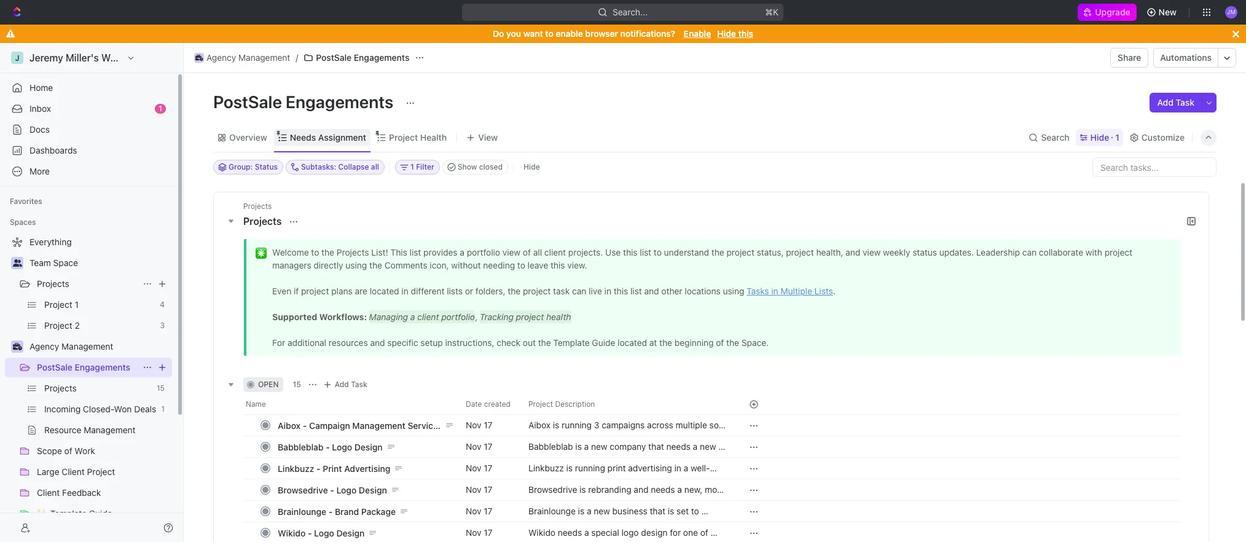 Task type: vqa. For each thing, say whether or not it's contained in the screenshot.
bottom Add Task
yes



Task type: locate. For each thing, give the bounding box(es) containing it.
aibox - campaign management services link
[[275, 417, 456, 434]]

1 vertical spatial agency
[[30, 341, 59, 352]]

0 horizontal spatial linkbuzz
[[278, 463, 314, 474]]

mod
[[705, 484, 727, 495]]

agency management down 2
[[30, 341, 113, 352]]

15 right 'open'
[[293, 380, 301, 389]]

template
[[50, 508, 87, 519]]

add task button up name dropdown button
[[320, 378, 372, 392]]

of inside sidebar navigation
[[64, 446, 72, 456]]

content
[[641, 474, 672, 485]]

name button
[[243, 395, 459, 414]]

postsale right /
[[316, 52, 352, 63]]

subtasks:
[[301, 162, 336, 172]]

guide
[[89, 508, 112, 519]]

2 vertical spatial postsale engagements
[[37, 362, 130, 373]]

design down "brand"
[[337, 528, 365, 538]]

is for running
[[567, 463, 573, 473]]

0 vertical spatial postsale engagements link
[[301, 50, 413, 65]]

ern
[[529, 496, 542, 506]]

is up magazine
[[567, 463, 573, 473]]

0 horizontal spatial task
[[351, 380, 368, 389]]

and down advertising
[[634, 484, 649, 495]]

0 horizontal spatial 15
[[157, 384, 165, 393]]

is inside linkbuzz is running print advertising in a well- known magazine and needs content creation.
[[567, 463, 573, 473]]

1
[[159, 104, 162, 113], [1116, 132, 1120, 142], [411, 162, 414, 172], [75, 299, 79, 310], [161, 405, 165, 414]]

advertising
[[344, 463, 391, 474]]

- down the campaign
[[326, 442, 330, 452]]

hide for hide 1
[[1091, 132, 1110, 142]]

known
[[529, 474, 555, 485]]

3
[[160, 321, 165, 330]]

automations button
[[1155, 49, 1219, 67]]

agency management link inside tree
[[30, 337, 170, 357]]

1 vertical spatial a
[[678, 484, 682, 495]]

of inside wikido needs a special logo design for one of their sub-brands.
[[701, 527, 709, 538]]

2 vertical spatial design
[[337, 528, 365, 538]]

wikido for wikido needs a special logo design for one of their sub-brands.
[[529, 527, 556, 538]]

1 horizontal spatial browsedrive
[[529, 484, 578, 495]]

linkbuzz for linkbuzz is running print advertising in a well- known magazine and needs content creation.
[[529, 463, 564, 473]]

logo.
[[544, 496, 564, 506]]

- down print
[[330, 485, 334, 495]]

agency management link down project 2 link
[[30, 337, 170, 357]]

a right in
[[684, 463, 689, 473]]

add task up name dropdown button
[[335, 380, 368, 389]]

of
[[64, 446, 72, 456], [701, 527, 709, 538]]

1 horizontal spatial of
[[701, 527, 709, 538]]

2 vertical spatial logo
[[314, 528, 334, 538]]

management down incoming closed-won deals 1
[[84, 425, 136, 435]]

wikido down brainlounge
[[278, 528, 306, 538]]

task up customize
[[1177, 97, 1195, 108]]

project for project 1
[[44, 299, 72, 310]]

1 horizontal spatial wikido
[[529, 527, 556, 538]]

engagements inside sidebar navigation
[[75, 362, 130, 373]]

hide inside button
[[524, 162, 540, 172]]

2 vertical spatial postsale
[[37, 362, 72, 373]]

browsedrive up logo.
[[529, 484, 578, 495]]

1 vertical spatial hide
[[1091, 132, 1110, 142]]

1 horizontal spatial is
[[580, 484, 586, 495]]

jeremy
[[30, 52, 63, 63]]

add task button
[[1151, 93, 1203, 113], [320, 378, 372, 392]]

2 horizontal spatial hide
[[1091, 132, 1110, 142]]

project for project description
[[529, 400, 553, 409]]

1 vertical spatial agency management
[[30, 341, 113, 352]]

- for babbleblab
[[326, 442, 330, 452]]

2 horizontal spatial needs
[[651, 484, 675, 495]]

-
[[303, 420, 307, 431], [326, 442, 330, 452], [317, 463, 321, 474], [330, 485, 334, 495], [329, 506, 333, 517], [308, 528, 312, 538]]

needs inside wikido needs a special logo design for one of their sub-brands.
[[558, 527, 582, 538]]

linkbuzz down babbleblab
[[278, 463, 314, 474]]

postsale engagements link right /
[[301, 50, 413, 65]]

browsedrive for browsedrive is rebranding and needs a new, mod ern logo.
[[529, 484, 578, 495]]

this
[[739, 28, 754, 39]]

open
[[258, 380, 279, 389]]

1 horizontal spatial agency management
[[207, 52, 290, 63]]

0 vertical spatial of
[[64, 446, 72, 456]]

is inside browsedrive is rebranding and needs a new, mod ern logo.
[[580, 484, 586, 495]]

and inside browsedrive is rebranding and needs a new, mod ern logo.
[[634, 484, 649, 495]]

1 vertical spatial agency management link
[[30, 337, 170, 357]]

1 vertical spatial projects link
[[44, 379, 152, 398]]

management left /
[[239, 52, 290, 63]]

needs assignment
[[290, 132, 367, 142]]

resource management link
[[44, 421, 170, 440]]

assignment
[[318, 132, 367, 142]]

docs link
[[5, 120, 172, 140]]

agency management link left /
[[191, 50, 294, 65]]

client feedback
[[37, 488, 101, 498]]

1 vertical spatial client
[[37, 488, 60, 498]]

browsedrive - logo design
[[278, 485, 387, 495]]

1 vertical spatial business time image
[[13, 343, 22, 350]]

add task up customize
[[1158, 97, 1195, 108]]

1 horizontal spatial linkbuzz
[[529, 463, 564, 473]]

agency management left /
[[207, 52, 290, 63]]

0 horizontal spatial wikido
[[278, 528, 306, 538]]

1 horizontal spatial needs
[[615, 474, 639, 485]]

more
[[30, 166, 50, 176]]

1 horizontal spatial add task
[[1158, 97, 1195, 108]]

0 vertical spatial agency management link
[[191, 50, 294, 65]]

0 vertical spatial projects link
[[37, 274, 138, 294]]

jeremy miller's workspace, , element
[[11, 52, 23, 64]]

hide right 'closed'
[[524, 162, 540, 172]]

design for wikido - logo design
[[337, 528, 365, 538]]

add up name dropdown button
[[335, 380, 349, 389]]

0 horizontal spatial postsale engagements link
[[37, 358, 138, 378]]

business time image
[[195, 55, 203, 61], [13, 343, 22, 350]]

browsedrive inside browsedrive is rebranding and needs a new, mod ern logo.
[[529, 484, 578, 495]]

browsedrive for browsedrive - logo design
[[278, 485, 328, 495]]

dashboards link
[[5, 141, 172, 160]]

date created
[[466, 400, 511, 409]]

is for rebranding
[[580, 484, 586, 495]]

- for aibox
[[303, 420, 307, 431]]

work
[[75, 446, 95, 456]]

browsedrive inside browsedrive - logo design link
[[278, 485, 328, 495]]

project left the description
[[529, 400, 553, 409]]

projects down team space
[[37, 279, 69, 289]]

of left the work
[[64, 446, 72, 456]]

postsale down project 2 at the bottom
[[37, 362, 72, 373]]

projects down group: status
[[243, 202, 272, 211]]

1 vertical spatial of
[[701, 527, 709, 538]]

a left new,
[[678, 484, 682, 495]]

linkbuzz - print advertising
[[278, 463, 391, 474]]

enable
[[556, 28, 583, 39]]

hide right search
[[1091, 132, 1110, 142]]

date created button
[[459, 395, 521, 414]]

show
[[458, 162, 477, 172]]

add up customize
[[1158, 97, 1174, 108]]

logo down brainlounge - brand package
[[314, 528, 334, 538]]

project up project 2 at the bottom
[[44, 299, 72, 310]]

0 horizontal spatial needs
[[558, 527, 582, 538]]

browsedrive - logo design link
[[275, 481, 456, 499]]

agency inside tree
[[30, 341, 59, 352]]

hide
[[718, 28, 737, 39], [1091, 132, 1110, 142], [524, 162, 540, 172]]

1 vertical spatial postsale engagements link
[[37, 358, 138, 378]]

0 horizontal spatial agency management
[[30, 341, 113, 352]]

0 vertical spatial is
[[567, 463, 573, 473]]

babbleblab - logo design link
[[275, 438, 456, 456]]

wikido - logo design
[[278, 528, 365, 538]]

project left 2
[[44, 320, 72, 331]]

2 horizontal spatial postsale
[[316, 52, 352, 63]]

tree
[[5, 232, 172, 542]]

a inside browsedrive is rebranding and needs a new, mod ern logo.
[[678, 484, 682, 495]]

postsale engagements inside tree
[[37, 362, 130, 373]]

1 horizontal spatial agency management link
[[191, 50, 294, 65]]

1 vertical spatial design
[[359, 485, 387, 495]]

design up advertising
[[355, 442, 383, 452]]

2 vertical spatial engagements
[[75, 362, 130, 373]]

postsale engagements link up closed-
[[37, 358, 138, 378]]

2 vertical spatial a
[[585, 527, 589, 538]]

1 horizontal spatial business time image
[[195, 55, 203, 61]]

projects link
[[37, 274, 138, 294], [44, 379, 152, 398]]

add
[[1158, 97, 1174, 108], [335, 380, 349, 389]]

filter
[[416, 162, 435, 172]]

0 vertical spatial add
[[1158, 97, 1174, 108]]

15 up incoming closed-won deals 1
[[157, 384, 165, 393]]

0 vertical spatial agency management
[[207, 52, 290, 63]]

15
[[293, 380, 301, 389], [157, 384, 165, 393]]

- down brainlounge
[[308, 528, 312, 538]]

and inside linkbuzz is running print advertising in a well- known magazine and needs content creation.
[[597, 474, 612, 485]]

wikido for wikido - logo design
[[278, 528, 306, 538]]

0 horizontal spatial agency
[[30, 341, 59, 352]]

incoming
[[44, 404, 81, 414]]

jm button
[[1222, 2, 1242, 22]]

needs inside linkbuzz is running print advertising in a well- known magazine and needs content creation.
[[615, 474, 639, 485]]

team
[[30, 258, 51, 268]]

spaces
[[10, 218, 36, 227]]

logo up "linkbuzz - print advertising"
[[332, 442, 352, 452]]

2 vertical spatial hide
[[524, 162, 540, 172]]

and
[[597, 474, 612, 485], [634, 484, 649, 495]]

0 vertical spatial logo
[[332, 442, 352, 452]]

0 horizontal spatial postsale
[[37, 362, 72, 373]]

add task button up customize
[[1151, 93, 1203, 113]]

is down running
[[580, 484, 586, 495]]

0 vertical spatial add task button
[[1151, 93, 1203, 113]]

0 vertical spatial a
[[684, 463, 689, 473]]

0 horizontal spatial of
[[64, 446, 72, 456]]

add task
[[1158, 97, 1195, 108], [335, 380, 368, 389]]

logo up "brand"
[[337, 485, 357, 495]]

deals
[[134, 404, 156, 414]]

0 horizontal spatial is
[[567, 463, 573, 473]]

wikido
[[529, 527, 556, 538], [278, 528, 306, 538]]

0 horizontal spatial add task
[[335, 380, 368, 389]]

design down advertising
[[359, 485, 387, 495]]

- for browsedrive
[[330, 485, 334, 495]]

0 horizontal spatial hide
[[524, 162, 540, 172]]

0 vertical spatial postsale
[[316, 52, 352, 63]]

wikido needs a special logo design for one of their sub-brands. button
[[521, 522, 735, 542]]

1 horizontal spatial agency
[[207, 52, 236, 63]]

campaign
[[309, 420, 350, 431]]

0 vertical spatial agency
[[207, 52, 236, 63]]

of right 'one'
[[701, 527, 709, 538]]

agency management
[[207, 52, 290, 63], [30, 341, 113, 352]]

0 vertical spatial hide
[[718, 28, 737, 39]]

needs down print
[[615, 474, 639, 485]]

design for babbleblab - logo design
[[355, 442, 383, 452]]

1 horizontal spatial and
[[634, 484, 649, 495]]

wikido up their
[[529, 527, 556, 538]]

postsale up overview
[[213, 92, 282, 112]]

sidebar navigation
[[0, 43, 186, 542]]

postsale
[[316, 52, 352, 63], [213, 92, 282, 112], [37, 362, 72, 373]]

projects link down 'team space' link in the left of the page
[[37, 274, 138, 294]]

1 vertical spatial add task
[[335, 380, 368, 389]]

you
[[507, 28, 521, 39]]

share button
[[1111, 48, 1149, 68]]

tree containing everything
[[5, 232, 172, 542]]

needs
[[615, 474, 639, 485], [651, 484, 675, 495], [558, 527, 582, 538]]

- left "brand"
[[329, 506, 333, 517]]

show closed
[[458, 162, 503, 172]]

browsedrive up brainlounge
[[278, 485, 328, 495]]

team space
[[30, 258, 78, 268]]

browsedrive is rebranding and needs a new, mod ern logo. button
[[521, 479, 735, 506]]

needs down advertising
[[651, 484, 675, 495]]

1 vertical spatial is
[[580, 484, 586, 495]]

1 vertical spatial add
[[335, 380, 349, 389]]

needs assignment link
[[288, 129, 367, 146]]

aibox
[[278, 420, 301, 431]]

1 horizontal spatial postsale engagements link
[[301, 50, 413, 65]]

1 vertical spatial add task button
[[320, 378, 372, 392]]

project inside dropdown button
[[529, 400, 553, 409]]

0 horizontal spatial agency management link
[[30, 337, 170, 357]]

scope
[[37, 446, 62, 456]]

- for brainlounge
[[329, 506, 333, 517]]

1 horizontal spatial hide
[[718, 28, 737, 39]]

needs up sub-
[[558, 527, 582, 538]]

projects link up closed-
[[44, 379, 152, 398]]

project 1
[[44, 299, 79, 310]]

hide button
[[519, 160, 545, 175]]

project health
[[389, 132, 447, 142]]

a up brands.
[[585, 527, 589, 538]]

1 horizontal spatial task
[[1177, 97, 1195, 108]]

project left health
[[389, 132, 418, 142]]

0 vertical spatial add task
[[1158, 97, 1195, 108]]

management
[[239, 52, 290, 63], [62, 341, 113, 352], [353, 420, 406, 431], [84, 425, 136, 435]]

1 horizontal spatial a
[[678, 484, 682, 495]]

print
[[608, 463, 626, 473]]

1 horizontal spatial postsale
[[213, 92, 282, 112]]

linkbuzz up known
[[529, 463, 564, 473]]

and down print
[[597, 474, 612, 485]]

in
[[675, 463, 682, 473]]

✨ template guide
[[37, 508, 112, 519]]

0 vertical spatial design
[[355, 442, 383, 452]]

client down large
[[37, 488, 60, 498]]

0 horizontal spatial and
[[597, 474, 612, 485]]

user group image
[[13, 259, 22, 267]]

0 vertical spatial client
[[62, 467, 85, 477]]

client up client feedback
[[62, 467, 85, 477]]

1 vertical spatial logo
[[337, 485, 357, 495]]

view button
[[462, 123, 502, 152]]

- right aibox
[[303, 420, 307, 431]]

hide left this
[[718, 28, 737, 39]]

2 horizontal spatial a
[[684, 463, 689, 473]]

wikido inside wikido needs a special logo design for one of their sub-brands.
[[529, 527, 556, 538]]

client
[[62, 467, 85, 477], [37, 488, 60, 498]]

0 horizontal spatial a
[[585, 527, 589, 538]]

linkbuzz inside linkbuzz is running print advertising in a well- known magazine and needs content creation.
[[529, 463, 564, 473]]

postsale inside tree
[[37, 362, 72, 373]]

automations
[[1161, 52, 1212, 63]]

closed-
[[83, 404, 114, 414]]

- inside 'link'
[[329, 506, 333, 517]]

0 horizontal spatial browsedrive
[[278, 485, 328, 495]]

management down 2
[[62, 341, 113, 352]]

1 vertical spatial postsale
[[213, 92, 282, 112]]

their
[[529, 539, 547, 542]]

customize
[[1142, 132, 1185, 142]]

large
[[37, 467, 59, 477]]

task up name dropdown button
[[351, 380, 368, 389]]

0 horizontal spatial business time image
[[13, 343, 22, 350]]

- left print
[[317, 463, 321, 474]]

0 horizontal spatial add
[[335, 380, 349, 389]]



Task type: describe. For each thing, give the bounding box(es) containing it.
logo for browsedrive
[[337, 485, 357, 495]]

tree inside sidebar navigation
[[5, 232, 172, 542]]

enable
[[684, 28, 712, 39]]

description
[[556, 400, 595, 409]]

closed
[[479, 162, 503, 172]]

projects up incoming
[[44, 383, 77, 393]]

project 1 link
[[44, 295, 155, 315]]

scope of work link
[[37, 441, 170, 461]]

well-
[[691, 463, 710, 473]]

a inside wikido needs a special logo design for one of their sub-brands.
[[585, 527, 589, 538]]

agency management inside tree
[[30, 341, 113, 352]]

home link
[[5, 78, 172, 98]]

project 2
[[44, 320, 80, 331]]

everything link
[[5, 232, 170, 252]]

for
[[670, 527, 681, 538]]

project description
[[529, 400, 595, 409]]

projects down status
[[243, 216, 284, 227]]

✨
[[37, 508, 48, 519]]

jm
[[1228, 8, 1237, 16]]

browsedrive is rebranding and needs a new, mod ern logo.
[[529, 484, 727, 506]]

a inside linkbuzz is running print advertising in a well- known magazine and needs content creation.
[[684, 463, 689, 473]]

brand
[[335, 506, 359, 517]]

scope of work
[[37, 446, 95, 456]]

✨ template guide link
[[37, 504, 170, 524]]

1 vertical spatial postsale engagements
[[213, 92, 397, 112]]

won
[[114, 404, 132, 414]]

creation.
[[674, 474, 709, 485]]

project for project health
[[389, 132, 418, 142]]

collapse
[[338, 162, 369, 172]]

jeremy miller's workspace
[[30, 52, 152, 63]]

resource
[[44, 425, 81, 435]]

brainlounge
[[278, 506, 327, 517]]

Search tasks... text field
[[1094, 158, 1217, 176]]

project 2 link
[[44, 316, 155, 336]]

0 horizontal spatial add task button
[[320, 378, 372, 392]]

1 filter button
[[395, 160, 440, 175]]

view button
[[462, 129, 502, 146]]

incoming closed-won deals 1
[[44, 404, 165, 414]]

do
[[493, 28, 504, 39]]

package
[[361, 506, 396, 517]]

4
[[160, 300, 165, 309]]

linkbuzz is running print advertising in a well- known magazine and needs content creation.
[[529, 463, 710, 485]]

1 inside dropdown button
[[411, 162, 414, 172]]

inbox
[[30, 103, 51, 114]]

2
[[75, 320, 80, 331]]

0 vertical spatial business time image
[[195, 55, 203, 61]]

linkbuzz for linkbuzz - print advertising
[[278, 463, 314, 474]]

group:
[[229, 162, 253, 172]]

project for project 2
[[44, 320, 72, 331]]

1 vertical spatial engagements
[[286, 92, 394, 112]]

date
[[466, 400, 482, 409]]

brainlounge - brand package link
[[275, 503, 456, 520]]

to
[[546, 28, 554, 39]]

print
[[323, 463, 342, 474]]

business time image inside tree
[[13, 343, 22, 350]]

needs
[[290, 132, 316, 142]]

home
[[30, 82, 53, 93]]

1 horizontal spatial add task button
[[1151, 93, 1203, 113]]

- for wikido
[[308, 528, 312, 538]]

new button
[[1142, 2, 1185, 22]]

miller's
[[66, 52, 99, 63]]

running
[[575, 463, 606, 473]]

group: status
[[229, 162, 278, 172]]

search button
[[1026, 129, 1074, 146]]

management up babbleblab - logo design link
[[353, 420, 406, 431]]

upgrade link
[[1079, 4, 1137, 21]]

space
[[53, 258, 78, 268]]

logo for babbleblab
[[332, 442, 352, 452]]

0 vertical spatial engagements
[[354, 52, 410, 63]]

1 horizontal spatial 15
[[293, 380, 301, 389]]

0 vertical spatial task
[[1177, 97, 1195, 108]]

subtasks: collapse all
[[301, 162, 379, 172]]

design for browsedrive - logo design
[[359, 485, 387, 495]]

search...
[[613, 7, 648, 17]]

0 vertical spatial postsale engagements
[[316, 52, 410, 63]]

view
[[478, 132, 498, 142]]

name
[[246, 400, 266, 409]]

⌘k
[[766, 7, 779, 17]]

15 inside tree
[[157, 384, 165, 393]]

babbleblab - logo design
[[278, 442, 383, 452]]

logo for wikido
[[314, 528, 334, 538]]

aibox - campaign management services
[[278, 420, 443, 431]]

0 horizontal spatial client
[[37, 488, 60, 498]]

babbleblab
[[278, 442, 324, 452]]

- for linkbuzz
[[317, 463, 321, 474]]

customize button
[[1126, 129, 1189, 146]]

1 horizontal spatial add
[[1158, 97, 1174, 108]]

needs inside browsedrive is rebranding and needs a new, mod ern logo.
[[651, 484, 675, 495]]

1 inside incoming closed-won deals 1
[[161, 405, 165, 414]]

workspace
[[101, 52, 152, 63]]

project down scope of work link
[[87, 467, 115, 477]]

logo
[[622, 527, 639, 538]]

team space link
[[30, 253, 170, 273]]

wikido needs a special logo design for one of their sub-brands.
[[529, 527, 711, 542]]

new,
[[685, 484, 703, 495]]

dashboards
[[30, 145, 77, 156]]

rebranding
[[589, 484, 632, 495]]

hide for hide
[[524, 162, 540, 172]]

new
[[1159, 7, 1177, 17]]

want
[[524, 28, 543, 39]]

/
[[296, 52, 298, 63]]

one
[[684, 527, 698, 538]]

1 horizontal spatial client
[[62, 467, 85, 477]]

wikido - logo design link
[[275, 524, 456, 542]]

share
[[1118, 52, 1142, 63]]

special
[[592, 527, 620, 538]]

do you want to enable browser notifications? enable hide this
[[493, 28, 754, 39]]

1 vertical spatial task
[[351, 380, 368, 389]]

hide 1
[[1091, 132, 1120, 142]]

design
[[641, 527, 668, 538]]

everything
[[30, 237, 72, 247]]

docs
[[30, 124, 50, 135]]



